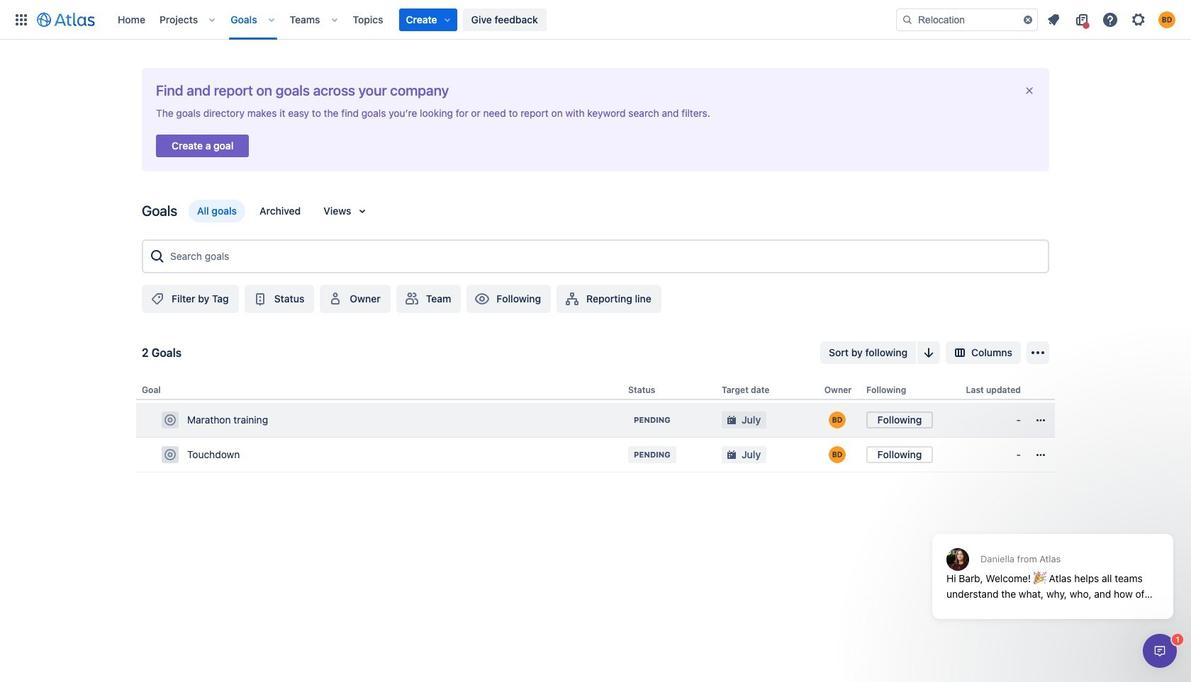 Task type: describe. For each thing, give the bounding box(es) containing it.
settings image
[[1130, 11, 1147, 28]]

status image
[[251, 291, 268, 308]]

account image
[[1158, 11, 1175, 28]]

label image
[[149, 291, 166, 308]]

help image
[[1102, 11, 1119, 28]]

switch to... image
[[13, 11, 30, 28]]

following image
[[474, 291, 491, 308]]

2 more icon image from the top
[[1032, 447, 1049, 464]]

close banner image
[[1024, 85, 1035, 96]]



Task type: vqa. For each thing, say whether or not it's contained in the screenshot.
add goals image
no



Task type: locate. For each thing, give the bounding box(es) containing it.
top element
[[9, 0, 896, 39]]

1 vertical spatial more icon image
[[1032, 447, 1049, 464]]

more icon image
[[1032, 412, 1049, 429], [1032, 447, 1049, 464]]

Search goals field
[[166, 244, 1042, 269]]

search goals image
[[149, 248, 166, 265]]

banner
[[0, 0, 1191, 40]]

clear search session image
[[1022, 14, 1034, 25]]

reverse sort order image
[[920, 345, 937, 362]]

None search field
[[896, 8, 1038, 31]]

1 vertical spatial dialog
[[1143, 635, 1177, 669]]

Search field
[[896, 8, 1038, 31]]

1 more icon image from the top
[[1032, 412, 1049, 429]]

0 vertical spatial dialog
[[925, 500, 1180, 630]]

more options image
[[1029, 345, 1046, 362]]

notifications image
[[1045, 11, 1062, 28]]

search image
[[902, 14, 913, 25]]

dialog
[[925, 500, 1180, 630], [1143, 635, 1177, 669]]

0 vertical spatial more icon image
[[1032, 412, 1049, 429]]



